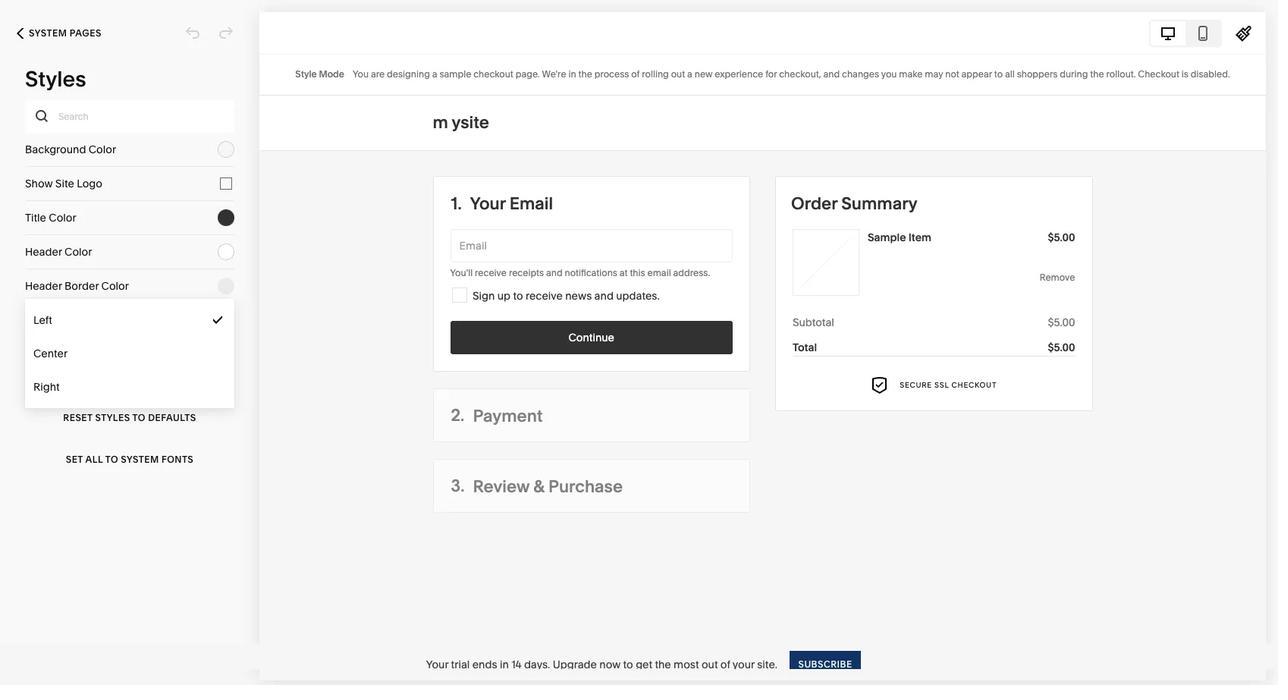 Task type: locate. For each thing, give the bounding box(es) containing it.
header up left
[[25, 279, 62, 293]]

header inside field
[[25, 313, 62, 327]]

header color
[[25, 245, 92, 259]]

to for all
[[105, 453, 118, 465]]

styles inside button
[[95, 412, 130, 423]]

system
[[121, 453, 159, 465]]

tab list
[[1151, 21, 1221, 45]]

1 header from the top
[[25, 245, 62, 259]]

0 horizontal spatial styles
[[25, 66, 86, 92]]

color up header border color
[[65, 245, 92, 259]]

button color button
[[25, 338, 234, 371]]

site
[[55, 177, 74, 190]]

3 header from the top
[[25, 313, 62, 327]]

color for header color
[[65, 245, 92, 259]]

to left defaults in the left bottom of the page
[[132, 412, 146, 423]]

reset styles to defaults
[[63, 412, 196, 423]]

styles down system pages button
[[25, 66, 86, 92]]

title
[[25, 211, 46, 225]]

1 vertical spatial styles
[[95, 412, 130, 423]]

header
[[25, 245, 62, 259], [25, 279, 62, 293], [25, 313, 62, 327]]

1 horizontal spatial to
[[132, 412, 146, 423]]

header up center
[[25, 313, 62, 327]]

fonts
[[162, 453, 194, 465]]

your trial ends in 14 days. upgrade now to get the most out of your site.
[[426, 657, 778, 671]]

1 horizontal spatial styles
[[95, 412, 130, 423]]

header color button
[[25, 235, 234, 269]]

color right the button at bottom
[[61, 348, 88, 361]]

left
[[33, 313, 52, 327]]

upgrade
[[553, 657, 597, 671]]

header down title color
[[25, 245, 62, 259]]

1 vertical spatial header
[[25, 279, 62, 293]]

0 vertical spatial header
[[25, 245, 62, 259]]

defaults
[[148, 412, 196, 423]]

right
[[33, 380, 60, 394]]

background color
[[25, 143, 116, 156]]

to inside reset styles to defaults button
[[132, 412, 146, 423]]

trial
[[451, 657, 470, 671]]

button
[[25, 348, 58, 361]]

to inside set all to system fonts button
[[105, 453, 118, 465]]

reset
[[63, 412, 93, 423]]

button color
[[25, 348, 88, 361]]

your
[[733, 657, 755, 671]]

Search text field
[[25, 99, 234, 133]]

system pages button
[[0, 17, 118, 50]]

header alignment
[[25, 313, 116, 327]]

1 vertical spatial to
[[105, 453, 118, 465]]

14
[[512, 657, 522, 671]]

2 vertical spatial to
[[623, 657, 633, 671]]

in
[[500, 657, 509, 671]]

to
[[132, 412, 146, 423], [105, 453, 118, 465], [623, 657, 633, 671]]

Header Alignment field
[[25, 304, 234, 337]]

2 vertical spatial header
[[25, 313, 62, 327]]

0 vertical spatial to
[[132, 412, 146, 423]]

to right the all
[[105, 453, 118, 465]]

0 horizontal spatial to
[[105, 453, 118, 465]]

background color button
[[25, 133, 234, 166]]

color right title
[[49, 211, 76, 225]]

styles
[[25, 66, 86, 92], [95, 412, 130, 423]]

to left the get
[[623, 657, 633, 671]]

2 header from the top
[[25, 279, 62, 293]]

list box
[[25, 304, 234, 404]]

styles right reset
[[95, 412, 130, 423]]

the
[[655, 657, 671, 671]]

of
[[721, 657, 731, 671]]

color
[[89, 143, 116, 156], [49, 211, 76, 225], [65, 245, 92, 259], [101, 279, 129, 293], [61, 348, 88, 361]]

get
[[636, 657, 653, 671]]

header for header border color
[[25, 279, 62, 293]]

now
[[600, 657, 621, 671]]

all
[[85, 453, 103, 465]]

color up logo
[[89, 143, 116, 156]]

2 horizontal spatial to
[[623, 657, 633, 671]]

header border color
[[25, 279, 129, 293]]



Task type: describe. For each thing, give the bounding box(es) containing it.
logo
[[77, 177, 102, 190]]

show
[[25, 177, 53, 190]]

0 vertical spatial styles
[[25, 66, 86, 92]]

title color button
[[25, 201, 234, 234]]

color for button color
[[61, 348, 88, 361]]

most
[[674, 657, 699, 671]]

color for background color
[[89, 143, 116, 156]]

background
[[25, 143, 86, 156]]

your
[[426, 657, 449, 671]]

system pages
[[29, 27, 102, 39]]

ends
[[472, 657, 497, 671]]

set all to system fonts
[[66, 453, 194, 465]]

header border color button
[[25, 269, 234, 303]]

center
[[33, 347, 68, 360]]

alignment
[[64, 313, 116, 327]]

title color
[[25, 211, 76, 225]]

pages
[[70, 27, 102, 39]]

header for header color
[[25, 245, 62, 259]]

color right border
[[101, 279, 129, 293]]

color for title color
[[49, 211, 76, 225]]

out
[[702, 657, 718, 671]]

site.
[[757, 657, 778, 671]]

list box containing left
[[25, 304, 234, 404]]

border
[[65, 279, 99, 293]]

to for styles
[[132, 412, 146, 423]]

show site logo
[[25, 177, 102, 190]]

set
[[66, 453, 83, 465]]

reset styles to defaults button
[[25, 397, 234, 439]]

days.
[[524, 657, 550, 671]]

set all to system fonts button
[[25, 439, 234, 480]]

header for header alignment
[[25, 313, 62, 327]]

system
[[29, 27, 67, 39]]



Task type: vqa. For each thing, say whether or not it's contained in the screenshot.
second Header from the bottom of the page
yes



